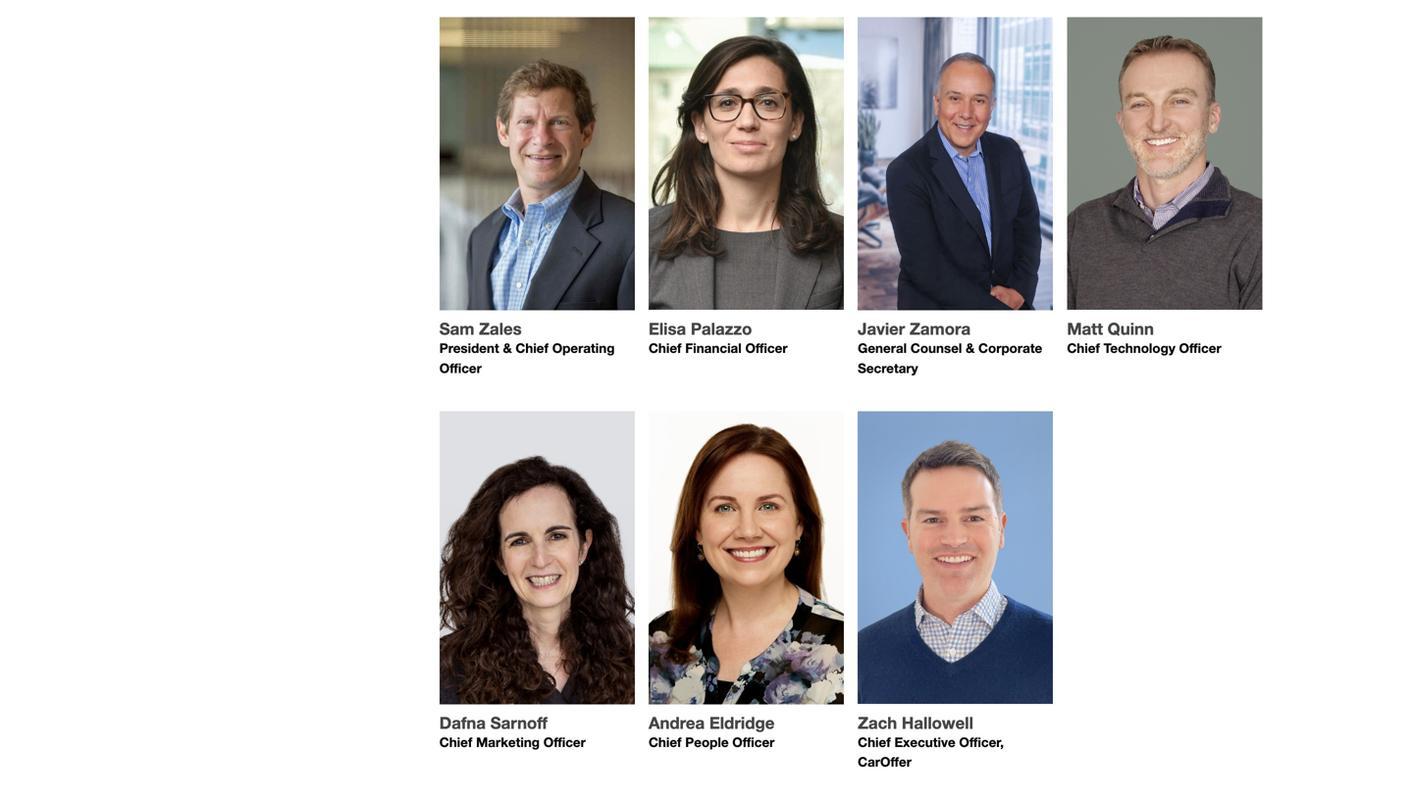 Task type: describe. For each thing, give the bounding box(es) containing it.
officer inside sam zales president & chief operating officer
[[439, 360, 482, 376]]

matt quinn chief technology officer
[[1067, 319, 1221, 356]]

executive
[[894, 735, 956, 751]]

president
[[439, 341, 499, 356]]

officer for dafna sarnoff
[[543, 735, 586, 751]]

chief for elisa palazzo
[[649, 341, 682, 356]]

sam zales president & chief operating officer
[[439, 319, 615, 376]]

chief for matt quinn
[[1067, 341, 1100, 356]]

officer,
[[959, 735, 1004, 751]]

elisa palazzo chief financial officer
[[649, 319, 788, 356]]

people
[[685, 735, 729, 751]]

leadership team element
[[433, 0, 1269, 792]]

andrea
[[649, 713, 705, 733]]

officer for elisa palazzo
[[745, 341, 788, 356]]

palazzo
[[691, 319, 752, 339]]

andrea eldridge chief people officer
[[649, 713, 779, 751]]

chief for dafna sarnoff
[[439, 735, 472, 751]]

quinn
[[1108, 319, 1154, 339]]

zach
[[858, 713, 897, 733]]

zales
[[479, 319, 522, 339]]

sarnoff
[[490, 713, 548, 733]]

chief for zach hallowell
[[858, 735, 891, 751]]

& inside javier zamora general counsel & corporate secretary
[[966, 341, 975, 356]]

& inside sam zales president & chief operating officer
[[503, 341, 512, 356]]

dafna
[[439, 713, 486, 733]]

marketing
[[476, 735, 540, 751]]

officer for matt quinn
[[1179, 341, 1221, 356]]



Task type: vqa. For each thing, say whether or not it's contained in the screenshot.


Task type: locate. For each thing, give the bounding box(es) containing it.
chief
[[516, 341, 549, 356], [649, 341, 682, 356], [1067, 341, 1100, 356], [439, 735, 472, 751], [649, 735, 682, 751], [858, 735, 891, 751]]

chief down elisa
[[649, 341, 682, 356]]

officer inside "dafna sarnoff chief marketing officer"
[[543, 735, 586, 751]]

& down zales
[[503, 341, 512, 356]]

chief inside elisa palazzo chief financial officer
[[649, 341, 682, 356]]

officer for andrea eldridge
[[732, 735, 775, 751]]

chief down zales
[[516, 341, 549, 356]]

zach hallowell chief executive officer, caroffer
[[858, 713, 1004, 771]]

sam
[[439, 319, 475, 339]]

financial
[[685, 341, 742, 356]]

caroffer
[[858, 755, 912, 771]]

chief inside matt quinn chief technology officer
[[1067, 341, 1100, 356]]

hallowell
[[902, 713, 973, 733]]

zamora
[[910, 319, 971, 339]]

matt
[[1067, 319, 1103, 339]]

chief down matt
[[1067, 341, 1100, 356]]

javier
[[858, 319, 905, 339]]

javier zamora general counsel & corporate secretary
[[858, 319, 1042, 376]]

dafna sarnoff chief marketing officer
[[439, 713, 586, 751]]

eldridge
[[709, 713, 775, 733]]

officer down sarnoff
[[543, 735, 586, 751]]

0 horizontal spatial &
[[503, 341, 512, 356]]

secretary
[[858, 360, 918, 376]]

officer down president
[[439, 360, 482, 376]]

officer
[[745, 341, 788, 356], [1179, 341, 1221, 356], [439, 360, 482, 376], [543, 735, 586, 751], [732, 735, 775, 751]]

officer inside matt quinn chief technology officer
[[1179, 341, 1221, 356]]

chief down zach
[[858, 735, 891, 751]]

chief down dafna
[[439, 735, 472, 751]]

1 & from the left
[[503, 341, 512, 356]]

chief inside the zach hallowell chief executive officer, caroffer
[[858, 735, 891, 751]]

1 horizontal spatial &
[[966, 341, 975, 356]]

chief inside "andrea eldridge chief people officer"
[[649, 735, 682, 751]]

chief down the andrea
[[649, 735, 682, 751]]

officer inside elisa palazzo chief financial officer
[[745, 341, 788, 356]]

chief inside sam zales president & chief operating officer
[[516, 341, 549, 356]]

officer right technology
[[1179, 341, 1221, 356]]

technology
[[1104, 341, 1176, 356]]

officer inside "andrea eldridge chief people officer"
[[732, 735, 775, 751]]

general
[[858, 341, 907, 356]]

chief for andrea eldridge
[[649, 735, 682, 751]]

elisa
[[649, 319, 686, 339]]

counsel
[[911, 341, 962, 356]]

chief inside "dafna sarnoff chief marketing officer"
[[439, 735, 472, 751]]

officer down 'eldridge'
[[732, 735, 775, 751]]

& right "counsel" at the top of the page
[[966, 341, 975, 356]]

officer down palazzo
[[745, 341, 788, 356]]

&
[[503, 341, 512, 356], [966, 341, 975, 356]]

2 & from the left
[[966, 341, 975, 356]]

corporate
[[978, 341, 1042, 356]]

operating
[[552, 341, 615, 356]]



